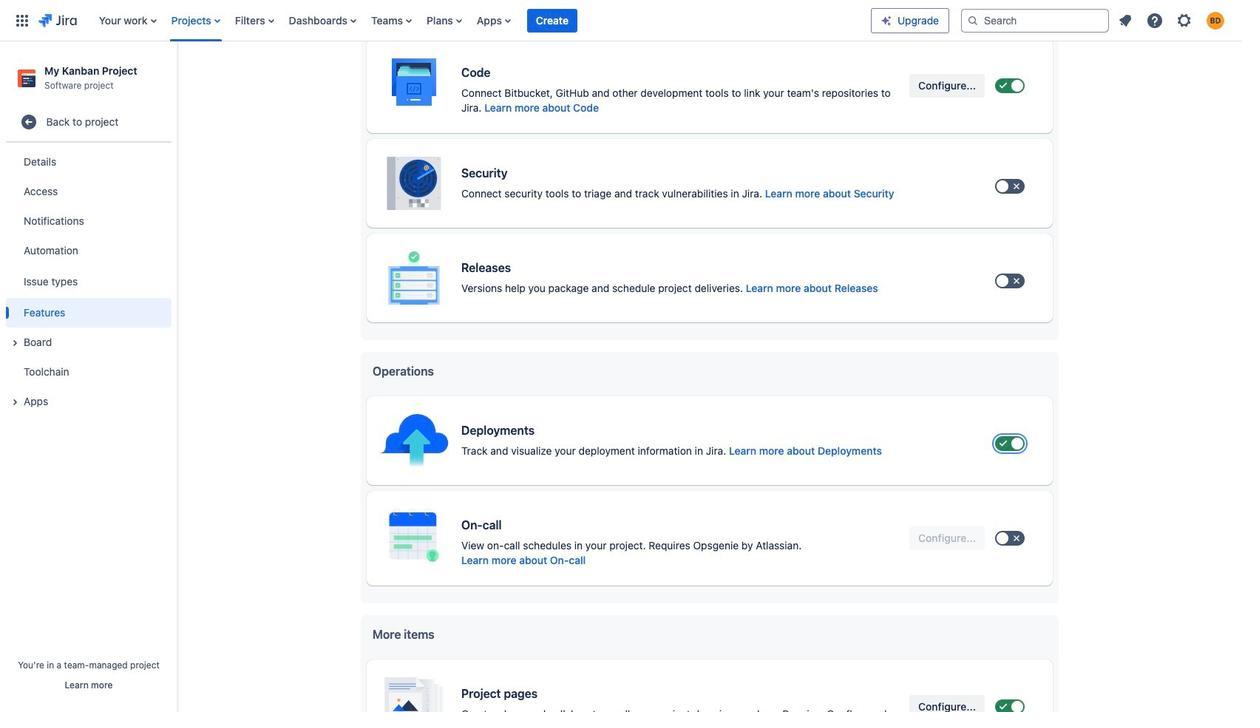 Task type: vqa. For each thing, say whether or not it's contained in the screenshot.
Details element
no



Task type: describe. For each thing, give the bounding box(es) containing it.
notifications image
[[1117, 11, 1135, 29]]

expand image
[[6, 394, 24, 411]]

search image
[[968, 14, 980, 26]]

appswitcher icon image
[[13, 11, 31, 29]]

sidebar element
[[0, 41, 178, 712]]

settings image
[[1176, 11, 1194, 29]]

sidebar navigation image
[[161, 59, 194, 89]]

your profile and settings image
[[1207, 11, 1225, 29]]

group inside sidebar element
[[6, 143, 172, 421]]



Task type: locate. For each thing, give the bounding box(es) containing it.
primary element
[[9, 0, 872, 41]]

Search field
[[962, 9, 1110, 32]]

jira image
[[38, 11, 77, 29], [38, 11, 77, 29]]

None search field
[[962, 9, 1110, 32]]

group
[[6, 143, 172, 421]]

1 horizontal spatial list
[[1113, 7, 1234, 34]]

banner
[[0, 0, 1243, 41]]

help image
[[1147, 11, 1165, 29]]

list
[[92, 0, 872, 41], [1113, 7, 1234, 34]]

expand image
[[6, 335, 24, 352]]

0 horizontal spatial list
[[92, 0, 872, 41]]

list item
[[527, 0, 578, 41]]



